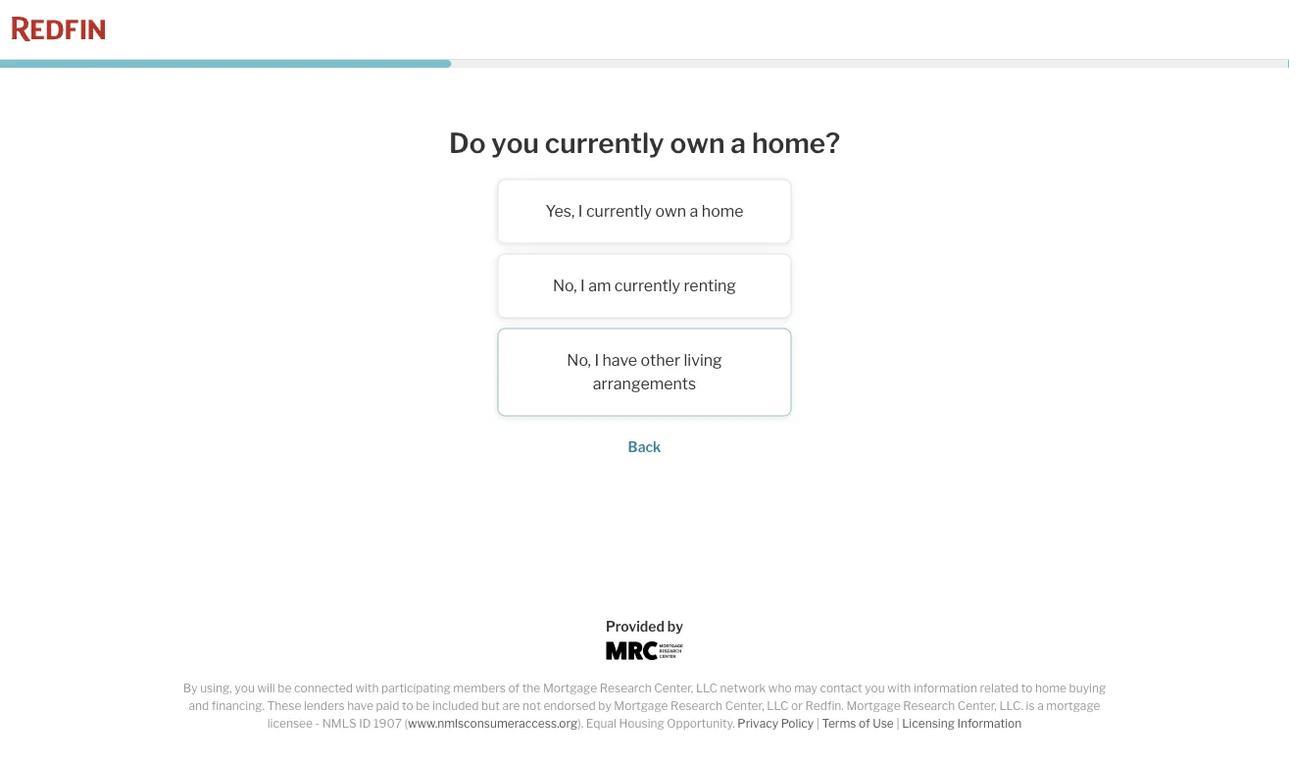 Task type: vqa. For each thing, say whether or not it's contained in the screenshot.
Aurora Real Estate link on the left of page
no



Task type: locate. For each thing, give the bounding box(es) containing it.
no, down am
[[567, 351, 591, 370]]

research up licensing
[[903, 699, 955, 713]]

home inside option group
[[702, 202, 744, 221]]

llc up 'opportunity.'
[[696, 681, 718, 695]]

i up 'arrangements'
[[595, 351, 599, 370]]

i for have
[[595, 351, 599, 370]]

0 vertical spatial currently
[[545, 126, 665, 159]]

0 horizontal spatial have
[[347, 699, 374, 713]]

have up id
[[347, 699, 374, 713]]

you
[[492, 126, 539, 159], [235, 681, 255, 695], [865, 681, 885, 695]]

connected
[[294, 681, 353, 695]]

own down do you currently own a home?
[[656, 202, 687, 221]]

of left the
[[509, 681, 520, 695]]

1 vertical spatial no,
[[567, 351, 591, 370]]

related
[[980, 681, 1019, 695]]

|
[[817, 716, 820, 731], [897, 716, 900, 731]]

0 horizontal spatial be
[[278, 681, 292, 695]]

privacy policy link
[[738, 716, 814, 731]]

i inside no, i have other living arrangements
[[595, 351, 599, 370]]

by up 'equal'
[[598, 699, 612, 713]]

nmls
[[322, 716, 357, 731]]

included
[[432, 699, 479, 713]]

1 horizontal spatial research
[[671, 699, 723, 713]]

1 horizontal spatial |
[[897, 716, 900, 731]]

1 horizontal spatial a
[[1038, 699, 1044, 713]]

you right do
[[492, 126, 539, 159]]

have
[[603, 351, 638, 370], [347, 699, 374, 713]]

you right contact
[[865, 681, 885, 695]]

1 horizontal spatial llc
[[767, 699, 789, 713]]

back button
[[628, 439, 661, 456]]

i left am
[[581, 276, 585, 295]]

am
[[589, 276, 611, 295]]

is
[[1026, 699, 1035, 713]]

1 horizontal spatial to
[[1022, 681, 1033, 695]]

no, inside no, i have other living arrangements
[[567, 351, 591, 370]]

of inside by using, you will be connected with participating members of the mortgage research center, llc network who may contact you with information related to home buying and financing. these lenders have paid to be included but are not endorsed by mortgage research center, llc or redfin. mortgage research center, llc. is a mortgage licensee - nmls id 1907 (
[[509, 681, 520, 695]]

no, left am
[[553, 276, 577, 295]]

0 horizontal spatial a
[[690, 202, 699, 221]]

with up the 'use'
[[888, 681, 911, 695]]

by using, you will be connected with participating members of the mortgage research center, llc network who may contact you with information related to home buying and financing. these lenders have paid to be included but are not endorsed by mortgage research center, llc or redfin. mortgage research center, llc. is a mortgage licensee - nmls id 1907 (
[[183, 681, 1106, 731]]

0 vertical spatial own
[[670, 126, 725, 159]]

0 vertical spatial a
[[690, 202, 699, 221]]

to up the ( on the left bottom
[[402, 699, 414, 713]]

0 horizontal spatial llc
[[696, 681, 718, 695]]

1 with from the left
[[355, 681, 379, 695]]

2 horizontal spatial mortgage
[[847, 699, 901, 713]]

1 horizontal spatial home
[[1036, 681, 1067, 695]]

the
[[522, 681, 541, 695]]

terms of use link
[[822, 716, 894, 731]]

mortgage up housing
[[614, 699, 668, 713]]

by
[[668, 618, 684, 635], [598, 699, 612, 713]]

be up these
[[278, 681, 292, 695]]

1 vertical spatial by
[[598, 699, 612, 713]]

center, up 'opportunity.'
[[654, 681, 694, 695]]

currently
[[545, 126, 665, 159], [586, 202, 652, 221], [615, 276, 681, 295]]

opportunity.
[[667, 716, 735, 731]]

with
[[355, 681, 379, 695], [888, 681, 911, 695]]

www.nmlsconsumeraccess.org ). equal housing opportunity. privacy policy | terms of use | licensing information
[[408, 716, 1022, 731]]

home inside by using, you will be connected with participating members of the mortgage research center, llc network who may contact you with information related to home buying and financing. these lenders have paid to be included but are not endorsed by mortgage research center, llc or redfin. mortgage research center, llc. is a mortgage licensee - nmls id 1907 (
[[1036, 681, 1067, 695]]

arrangements
[[593, 374, 697, 393]]

1 vertical spatial to
[[402, 699, 414, 713]]

center, up information
[[958, 699, 997, 713]]

0 vertical spatial be
[[278, 681, 292, 695]]

a home?
[[731, 126, 841, 159]]

2 vertical spatial i
[[595, 351, 599, 370]]

1 horizontal spatial you
[[492, 126, 539, 159]]

endorsed
[[544, 699, 596, 713]]

0 horizontal spatial by
[[598, 699, 612, 713]]

a up renting
[[690, 202, 699, 221]]

1 horizontal spatial with
[[888, 681, 911, 695]]

provided
[[606, 618, 665, 635]]

mortgage up endorsed
[[543, 681, 597, 695]]

currently right am
[[615, 276, 681, 295]]

be
[[278, 681, 292, 695], [416, 699, 430, 713]]

research
[[600, 681, 652, 695], [671, 699, 723, 713], [903, 699, 955, 713]]

1 vertical spatial home
[[1036, 681, 1067, 695]]

may
[[795, 681, 818, 695]]

1 vertical spatial currently
[[586, 202, 652, 221]]

1907
[[374, 716, 402, 731]]

i right yes,
[[578, 202, 583, 221]]

0 vertical spatial by
[[668, 618, 684, 635]]

0 vertical spatial no,
[[553, 276, 577, 295]]

1 vertical spatial a
[[1038, 699, 1044, 713]]

1 horizontal spatial have
[[603, 351, 638, 370]]

of left the 'use'
[[859, 716, 871, 731]]

0 vertical spatial i
[[578, 202, 583, 221]]

who
[[769, 681, 792, 695]]

research up housing
[[600, 681, 652, 695]]

1 | from the left
[[817, 716, 820, 731]]

participating
[[382, 681, 451, 695]]

a right the is
[[1038, 699, 1044, 713]]

i
[[578, 202, 583, 221], [581, 276, 585, 295], [595, 351, 599, 370]]

have inside by using, you will be connected with participating members of the mortgage research center, llc network who may contact you with information related to home buying and financing. these lenders have paid to be included but are not endorsed by mortgage research center, llc or redfin. mortgage research center, llc. is a mortgage licensee - nmls id 1907 (
[[347, 699, 374, 713]]

own inside do you currently own a home? option group
[[656, 202, 687, 221]]

no,
[[553, 276, 577, 295], [567, 351, 591, 370]]

housing
[[619, 716, 665, 731]]

with up paid
[[355, 681, 379, 695]]

by up mortgage research center image
[[668, 618, 684, 635]]

own up yes, i currently own a home
[[670, 126, 725, 159]]

1 vertical spatial of
[[859, 716, 871, 731]]

have up 'arrangements'
[[603, 351, 638, 370]]

privacy
[[738, 716, 779, 731]]

mortgage research center image
[[607, 641, 683, 660]]

0 horizontal spatial of
[[509, 681, 520, 695]]

of
[[509, 681, 520, 695], [859, 716, 871, 731]]

1 vertical spatial be
[[416, 699, 430, 713]]

mortgage
[[1047, 699, 1101, 713]]

home up renting
[[702, 202, 744, 221]]

to
[[1022, 681, 1033, 695], [402, 699, 414, 713]]

provided by
[[606, 618, 684, 635]]

1 vertical spatial have
[[347, 699, 374, 713]]

1 horizontal spatial of
[[859, 716, 871, 731]]

use
[[873, 716, 894, 731]]

own for a home?
[[670, 126, 725, 159]]

-
[[315, 716, 320, 731]]

center, down network
[[725, 699, 765, 713]]

to up the is
[[1022, 681, 1033, 695]]

or
[[791, 699, 803, 713]]

1 horizontal spatial be
[[416, 699, 430, 713]]

home
[[702, 202, 744, 221], [1036, 681, 1067, 695]]

0 vertical spatial to
[[1022, 681, 1033, 695]]

llc.
[[1000, 699, 1024, 713]]

a inside option group
[[690, 202, 699, 221]]

not
[[523, 699, 541, 713]]

currently up yes, i currently own a home
[[545, 126, 665, 159]]

2 horizontal spatial research
[[903, 699, 955, 713]]

you up financing.
[[235, 681, 255, 695]]

a
[[690, 202, 699, 221], [1038, 699, 1044, 713]]

contact
[[820, 681, 863, 695]]

llc
[[696, 681, 718, 695], [767, 699, 789, 713]]

yes, i currently own a home
[[546, 202, 744, 221]]

home up mortgage on the bottom of the page
[[1036, 681, 1067, 695]]

0 vertical spatial home
[[702, 202, 744, 221]]

other
[[641, 351, 681, 370]]

own
[[670, 126, 725, 159], [656, 202, 687, 221]]

using,
[[200, 681, 232, 695]]

2 with from the left
[[888, 681, 911, 695]]

have inside no, i have other living arrangements
[[603, 351, 638, 370]]

0 vertical spatial have
[[603, 351, 638, 370]]

mortgage
[[543, 681, 597, 695], [614, 699, 668, 713], [847, 699, 901, 713]]

www.nmlsconsumeraccess.org link
[[408, 716, 578, 731]]

1 vertical spatial i
[[581, 276, 585, 295]]

0 horizontal spatial with
[[355, 681, 379, 695]]

).
[[578, 716, 584, 731]]

center,
[[654, 681, 694, 695], [725, 699, 765, 713], [958, 699, 997, 713]]

currently right yes,
[[586, 202, 652, 221]]

0 horizontal spatial home
[[702, 202, 744, 221]]

llc up privacy policy link
[[767, 699, 789, 713]]

0 horizontal spatial |
[[817, 716, 820, 731]]

mortgage up the 'use'
[[847, 699, 901, 713]]

will
[[257, 681, 275, 695]]

i for am
[[581, 276, 585, 295]]

be down the participating
[[416, 699, 430, 713]]

| right the 'use'
[[897, 716, 900, 731]]

| down the redfin.
[[817, 716, 820, 731]]

1 vertical spatial own
[[656, 202, 687, 221]]

0 vertical spatial of
[[509, 681, 520, 695]]

research up 'opportunity.'
[[671, 699, 723, 713]]



Task type: describe. For each thing, give the bounding box(es) containing it.
0 vertical spatial llc
[[696, 681, 718, 695]]

0 horizontal spatial you
[[235, 681, 255, 695]]

do you currently own a home? option group
[[253, 179, 1037, 416]]

(
[[404, 716, 408, 731]]

network
[[720, 681, 766, 695]]

terms
[[822, 716, 857, 731]]

0 horizontal spatial to
[[402, 699, 414, 713]]

2 horizontal spatial you
[[865, 681, 885, 695]]

do
[[449, 126, 486, 159]]

licensing information link
[[902, 716, 1022, 731]]

own for a
[[656, 202, 687, 221]]

renting
[[684, 276, 737, 295]]

these
[[267, 699, 301, 713]]

living
[[684, 351, 722, 370]]

buying
[[1070, 681, 1106, 695]]

information
[[958, 716, 1022, 731]]

2 horizontal spatial center,
[[958, 699, 997, 713]]

0 horizontal spatial research
[[600, 681, 652, 695]]

lenders
[[304, 699, 345, 713]]

by
[[183, 681, 198, 695]]

do you currently own a home?
[[449, 126, 841, 159]]

of for members
[[509, 681, 520, 695]]

are
[[503, 699, 520, 713]]

1 vertical spatial llc
[[767, 699, 789, 713]]

no, for no, i am currently renting
[[553, 276, 577, 295]]

licensing
[[902, 716, 955, 731]]

financing.
[[212, 699, 265, 713]]

of for terms
[[859, 716, 871, 731]]

1 horizontal spatial mortgage
[[614, 699, 668, 713]]

redfin.
[[806, 699, 844, 713]]

and
[[189, 699, 209, 713]]

0 horizontal spatial center,
[[654, 681, 694, 695]]

information
[[914, 681, 978, 695]]

members
[[453, 681, 506, 695]]

1 horizontal spatial center,
[[725, 699, 765, 713]]

yes,
[[546, 202, 575, 221]]

1 horizontal spatial by
[[668, 618, 684, 635]]

currently for i
[[586, 202, 652, 221]]

equal
[[586, 716, 617, 731]]

2 | from the left
[[897, 716, 900, 731]]

back
[[628, 439, 661, 456]]

licensee
[[267, 716, 313, 731]]

0 horizontal spatial mortgage
[[543, 681, 597, 695]]

www.nmlsconsumeraccess.org
[[408, 716, 578, 731]]

but
[[482, 699, 500, 713]]

by inside by using, you will be connected with participating members of the mortgage research center, llc network who may contact you with information related to home buying and financing. these lenders have paid to be included but are not endorsed by mortgage research center, llc or redfin. mortgage research center, llc. is a mortgage licensee - nmls id 1907 (
[[598, 699, 612, 713]]

no, i have other living arrangements
[[567, 351, 722, 393]]

policy
[[781, 716, 814, 731]]

id
[[359, 716, 371, 731]]

paid
[[376, 699, 400, 713]]

currently for you
[[545, 126, 665, 159]]

a inside by using, you will be connected with participating members of the mortgage research center, llc network who may contact you with information related to home buying and financing. these lenders have paid to be included but are not endorsed by mortgage research center, llc or redfin. mortgage research center, llc. is a mortgage licensee - nmls id 1907 (
[[1038, 699, 1044, 713]]

no, i am currently renting
[[553, 276, 737, 295]]

i for currently
[[578, 202, 583, 221]]

no, for no, i have other living arrangements
[[567, 351, 591, 370]]

2 vertical spatial currently
[[615, 276, 681, 295]]



